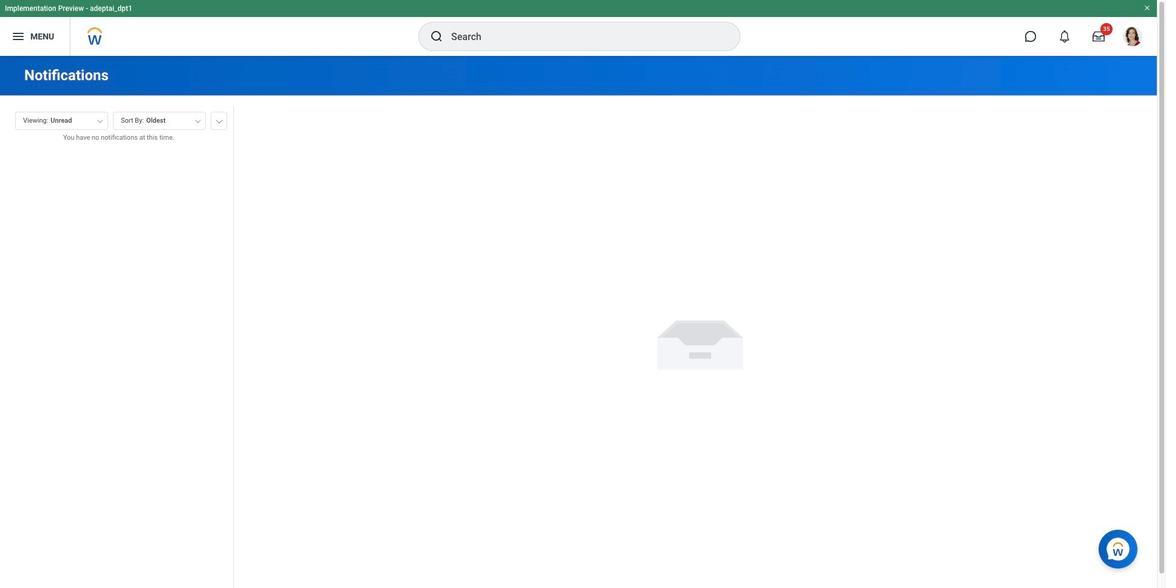 Task type: vqa. For each thing, say whether or not it's contained in the screenshot.
dialog
no



Task type: describe. For each thing, give the bounding box(es) containing it.
search image
[[430, 29, 444, 44]]

notifications large image
[[1059, 30, 1071, 43]]

inbox large image
[[1093, 30, 1106, 43]]

Search Workday  search field
[[452, 23, 715, 50]]

close environment banner image
[[1144, 4, 1152, 12]]

reading pane region
[[243, 96, 1158, 588]]



Task type: locate. For each thing, give the bounding box(es) containing it.
justify image
[[11, 29, 26, 44]]

profile logan mcneil image
[[1124, 27, 1143, 49]]

main content
[[0, 56, 1158, 588]]

more image
[[216, 117, 223, 123]]

tab panel
[[0, 106, 233, 588]]

inbox items list box
[[0, 152, 233, 588]]

banner
[[0, 0, 1158, 56]]



